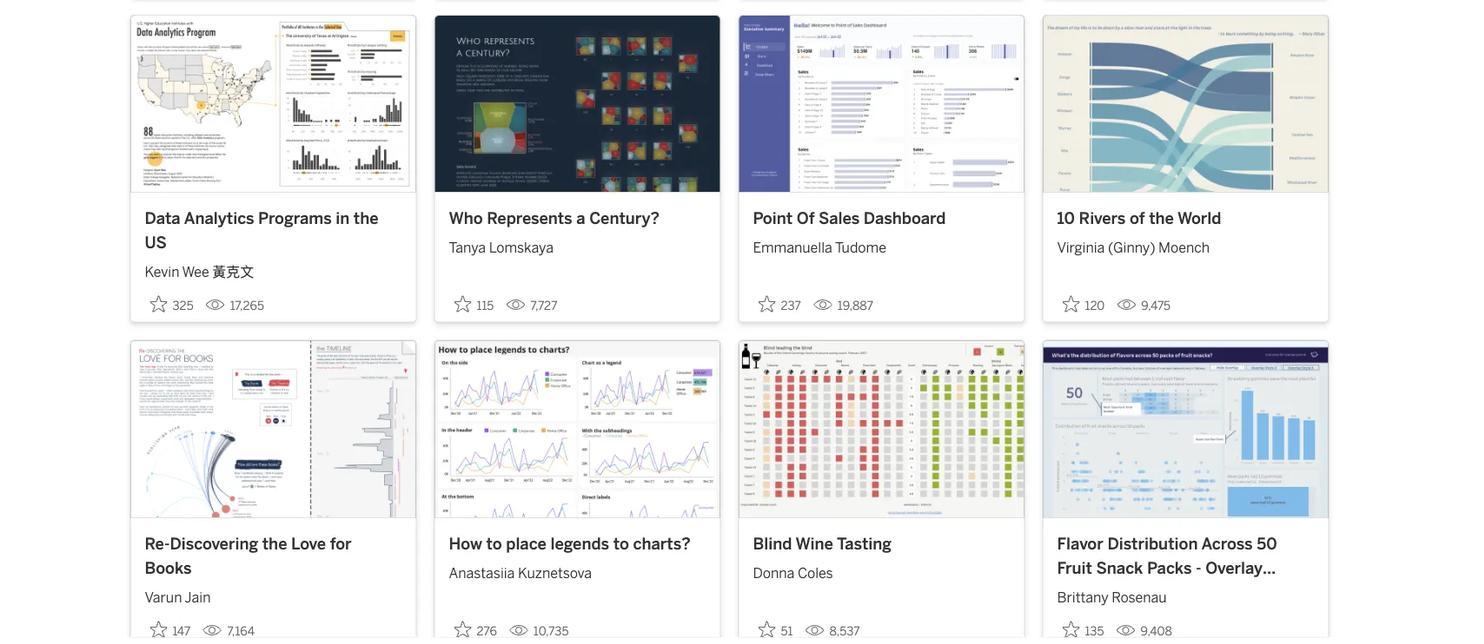 Task type: vqa. For each thing, say whether or not it's contained in the screenshot.


Task type: locate. For each thing, give the bounding box(es) containing it.
add favorite image down brittany on the right bottom
[[1063, 622, 1080, 639]]

re-discovering the love for books link
[[145, 533, 402, 581]]

10
[[1057, 209, 1075, 228]]

charts?
[[633, 535, 691, 554]]

the right the in
[[354, 209, 379, 228]]

0 horizontal spatial to
[[486, 535, 502, 554]]

of
[[1130, 209, 1145, 228]]

2 add favorite image from the left
[[454, 622, 472, 639]]

0 horizontal spatial the
[[262, 535, 287, 554]]

workbook thumbnail image
[[131, 16, 416, 192], [435, 16, 720, 192], [739, 16, 1024, 192], [1044, 16, 1329, 192], [131, 341, 416, 518], [435, 341, 720, 518], [739, 341, 1024, 518], [1044, 341, 1329, 518]]

to left charts?
[[613, 535, 629, 554]]

237
[[781, 299, 801, 314]]

varun jain link
[[145, 581, 402, 608]]

to right how
[[486, 535, 502, 554]]

in
[[336, 209, 350, 228]]

the left love
[[262, 535, 287, 554]]

add favorite image down varun
[[150, 622, 167, 639]]

add favorite button containing 115
[[449, 291, 499, 319]]

coles
[[798, 566, 833, 582]]

brittany rosenau
[[1057, 590, 1167, 606]]

add favorite button down anastasiia
[[449, 616, 502, 639]]

1 add favorite image from the left
[[150, 622, 167, 639]]

(ginny)
[[1108, 240, 1156, 257]]

workbook thumbnail image for the
[[131, 341, 416, 518]]

data analytics programs in the us
[[145, 209, 379, 252]]

point of sales dashboard
[[753, 209, 946, 228]]

workbook thumbnail image for place
[[435, 341, 720, 518]]

emmanuella tudome
[[753, 240, 887, 257]]

wee
[[182, 264, 209, 280]]

flavor
[[1057, 535, 1104, 554]]

overlay
[[1206, 559, 1263, 578]]

place
[[506, 535, 547, 554]]

blind wine tasting
[[753, 535, 892, 554]]

point
[[753, 209, 793, 228]]

workbook thumbnail image for sales
[[739, 16, 1024, 192]]

add favorite image for flavor distribution across 50 fruit snack packs - overlay edition
[[1063, 622, 1080, 639]]

add favorite button for how to place legends to charts?
[[449, 616, 502, 639]]

packs
[[1147, 559, 1192, 578]]

add favorite button for re-discovering the love for books
[[145, 616, 196, 639]]

legends
[[551, 535, 609, 554]]

for
[[330, 535, 352, 554]]

50
[[1257, 535, 1277, 554]]

analytics
[[184, 209, 254, 228]]

sales
[[819, 209, 860, 228]]

virginia
[[1057, 240, 1105, 257]]

add favorite button down "donna"
[[753, 616, 798, 639]]

tanya lomskaya
[[449, 240, 554, 257]]

Add Favorite button
[[449, 291, 499, 319], [145, 616, 196, 639], [449, 616, 502, 639], [753, 616, 798, 639], [1057, 616, 1109, 639]]

3 add favorite image from the left
[[758, 622, 776, 639]]

120
[[1085, 299, 1105, 314]]

1 to from the left
[[486, 535, 502, 554]]

黃克文
[[212, 264, 254, 280]]

how to place legends to charts? link
[[449, 533, 706, 557]]

love
[[291, 535, 326, 554]]

add favorite button down varun
[[145, 616, 196, 639]]

17,265 views element
[[199, 292, 271, 321]]

10 rivers of the world
[[1057, 209, 1222, 228]]

data analytics programs in the us link
[[145, 207, 402, 255]]

4 add favorite image from the left
[[1063, 622, 1080, 639]]

the right of
[[1149, 209, 1174, 228]]

add favorite button down brittany on the right bottom
[[1057, 616, 1109, 639]]

Add Favorite button
[[145, 291, 199, 319]]

7,727
[[531, 299, 558, 314]]

add favorite button down tanya
[[449, 291, 499, 319]]

workbook thumbnail image for a
[[435, 16, 720, 192]]

us
[[145, 233, 167, 252]]

the
[[354, 209, 379, 228], [1149, 209, 1174, 228], [262, 535, 287, 554]]

data
[[145, 209, 180, 228]]

add favorite button for flavor distribution across 50 fruit snack packs - overlay edition
[[1057, 616, 1109, 639]]

add favorite image down anastasiia
[[454, 622, 472, 639]]

across
[[1202, 535, 1253, 554]]

dashboard
[[864, 209, 946, 228]]

anastasiia kuznetsova
[[449, 566, 592, 582]]

-
[[1196, 559, 1202, 578]]

books
[[145, 559, 192, 578]]

to
[[486, 535, 502, 554], [613, 535, 629, 554]]

tanya lomskaya link
[[449, 231, 706, 259]]

add favorite image down "donna"
[[758, 622, 776, 639]]

19,887
[[838, 299, 873, 314]]

1 horizontal spatial the
[[354, 209, 379, 228]]

workbook thumbnail image for programs
[[131, 16, 416, 192]]

donna coles
[[753, 566, 833, 582]]

kevin wee 黃克文 link
[[145, 255, 402, 283]]

add favorite image
[[150, 622, 167, 639], [454, 622, 472, 639], [758, 622, 776, 639], [1063, 622, 1080, 639]]

1 horizontal spatial to
[[613, 535, 629, 554]]



Task type: describe. For each thing, give the bounding box(es) containing it.
workbook thumbnail image for tasting
[[739, 341, 1024, 518]]

10 rivers of the world link
[[1057, 207, 1315, 231]]

2 to from the left
[[613, 535, 629, 554]]

tasting
[[837, 535, 892, 554]]

who
[[449, 209, 483, 228]]

lomskaya
[[489, 240, 554, 257]]

of
[[797, 209, 815, 228]]

jain
[[185, 590, 211, 606]]

how
[[449, 535, 482, 554]]

flavor distribution across 50 fruit snack packs - overlay edition
[[1057, 535, 1277, 602]]

9,475 views element
[[1110, 292, 1178, 321]]

wine
[[796, 535, 834, 554]]

fruit
[[1057, 559, 1093, 578]]

emmanuella tudome link
[[753, 231, 1010, 259]]

add favorite image for how to place legends to charts?
[[454, 622, 472, 639]]

how to place legends to charts?
[[449, 535, 691, 554]]

varun jain
[[145, 590, 211, 606]]

7,727 views element
[[499, 292, 564, 321]]

115
[[477, 299, 494, 314]]

edition
[[1057, 583, 1111, 602]]

century?
[[589, 209, 660, 228]]

325
[[173, 299, 194, 314]]

rivers
[[1079, 209, 1126, 228]]

moench
[[1159, 240, 1210, 257]]

Add Favorite button
[[1057, 291, 1110, 319]]

flavor distribution across 50 fruit snack packs - overlay edition link
[[1057, 533, 1315, 602]]

the inside data analytics programs in the us
[[354, 209, 379, 228]]

workbook thumbnail image for of
[[1044, 16, 1329, 192]]

a
[[577, 209, 585, 228]]

2 horizontal spatial the
[[1149, 209, 1174, 228]]

brittany rosenau link
[[1057, 581, 1315, 608]]

tudome
[[835, 240, 887, 257]]

blind wine tasting link
[[753, 533, 1010, 557]]

Add Favorite button
[[753, 291, 806, 319]]

9,475
[[1142, 299, 1171, 314]]

re-discovering the love for books
[[145, 535, 352, 578]]

who represents a century?
[[449, 209, 660, 228]]

the inside re-discovering the love for books
[[262, 535, 287, 554]]

snack
[[1096, 559, 1143, 578]]

distribution
[[1108, 535, 1198, 554]]

varun
[[145, 590, 182, 606]]

kevin
[[145, 264, 179, 280]]

point of sales dashboard link
[[753, 207, 1010, 231]]

rosenau
[[1112, 590, 1167, 606]]

tanya
[[449, 240, 486, 257]]

kevin wee 黃克文
[[145, 264, 254, 280]]

brittany
[[1057, 590, 1109, 606]]

virginia (ginny) moench link
[[1057, 231, 1315, 259]]

anastasiia
[[449, 566, 515, 582]]

represents
[[487, 209, 573, 228]]

discovering
[[170, 535, 258, 554]]

donna
[[753, 566, 795, 582]]

world
[[1178, 209, 1222, 228]]

add favorite button for blind wine tasting
[[753, 616, 798, 639]]

19,887 views element
[[806, 292, 880, 321]]

anastasiia kuznetsova link
[[449, 557, 706, 585]]

who represents a century? link
[[449, 207, 706, 231]]

17,265
[[230, 299, 264, 314]]

workbook thumbnail image for across
[[1044, 341, 1329, 518]]

emmanuella
[[753, 240, 832, 257]]

blind
[[753, 535, 792, 554]]

virginia (ginny) moench
[[1057, 240, 1210, 257]]

add favorite image for re-discovering the love for books
[[150, 622, 167, 639]]

add favorite button for who represents a century?
[[449, 291, 499, 319]]

re-
[[145, 535, 170, 554]]

kuznetsova
[[518, 566, 592, 582]]

donna coles link
[[753, 557, 1010, 585]]

add favorite image for blind wine tasting
[[758, 622, 776, 639]]

programs
[[258, 209, 332, 228]]



